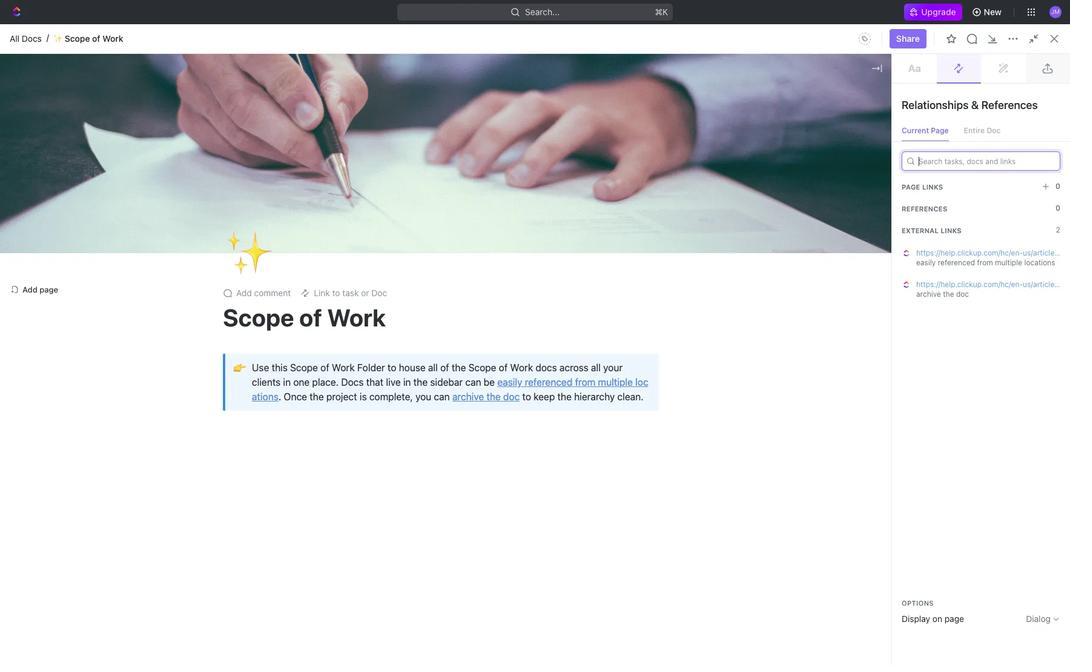 Task type: vqa. For each thing, say whether or not it's contained in the screenshot.


Task type: describe. For each thing, give the bounding box(es) containing it.
27 inside cell
[[751, 257, 761, 267]]

1 for client 1 project
[[527, 344, 531, 354]]

docs inside row
[[317, 409, 337, 420]]

is
[[360, 392, 367, 403]]

be
[[484, 377, 495, 388]]

1 vertical spatial page
[[945, 614, 965, 624]]

external
[[902, 226, 939, 234]]

client 1 project
[[502, 344, 561, 354]]

the down place.
[[310, 392, 324, 403]]

assigned
[[414, 213, 451, 224]]

mins inside cell
[[763, 257, 782, 267]]

to inside use this scope of work folder to house all of the scope of work docs across all your clients in one place. docs that live in the sidebar can be
[[388, 363, 397, 374]]

mins for row containing project notes
[[860, 257, 879, 267]]

assigned button
[[411, 207, 454, 231]]

easily referenced from multiple loc ations link
[[252, 377, 649, 403]]

projects inside "link"
[[36, 242, 68, 252]]

hide
[[628, 28, 647, 38]]

do you want to enable browser notifications? enable hide this
[[407, 28, 664, 38]]

new button
[[967, 2, 1010, 22]]

current page
[[902, 126, 949, 135]]

row containing client 1 scope of work docs
[[196, 403, 1056, 427]]

ago inside cell
[[784, 257, 799, 267]]

private
[[319, 213, 347, 224]]

complete,
[[370, 392, 413, 403]]

favorites button
[[5, 159, 47, 173]]

tree inside sidebar navigation
[[5, 196, 170, 628]]

0 vertical spatial references
[[982, 99, 1038, 111]]

minutes for client 2 project
[[259, 366, 291, 376]]

ago for row containing project notes
[[881, 257, 896, 267]]

keep
[[534, 392, 555, 403]]

updated
[[769, 237, 798, 246]]

referenced for easily referenced from multiple loc ations
[[525, 377, 573, 388]]

27 mins ago inside cell
[[751, 257, 799, 267]]

current
[[902, 126, 930, 135]]

work inside button
[[262, 322, 283, 332]]

on
[[933, 614, 943, 624]]

client for client 1 scope of work docs
[[224, 409, 248, 420]]

1 horizontal spatial this
[[649, 28, 664, 38]]

created
[[791, 101, 828, 112]]

archived button
[[459, 207, 500, 231]]

link
[[314, 288, 330, 298]]

new doc button
[[1015, 47, 1066, 67]]

team space
[[29, 221, 77, 231]]

relationships
[[902, 99, 969, 111]]

scope of work down by
[[808, 142, 865, 153]]

me
[[844, 101, 858, 112]]

docs link
[[5, 85, 170, 105]]

0 horizontal spatial can
[[434, 392, 450, 403]]

0 vertical spatial project notes
[[518, 123, 571, 133]]

to left keep
[[523, 392, 531, 403]]

scope down archive the doc link
[[502, 409, 526, 420]]

👉
[[233, 362, 246, 374]]

doc for entire doc
[[987, 126, 1001, 135]]

cover
[[634, 234, 656, 244]]

0 horizontal spatial page
[[902, 183, 921, 191]]

links for page
[[923, 183, 944, 191]]

2 up us/articles/632
[[1056, 225, 1061, 235]]

resource management row
[[196, 294, 1056, 317]]

to inside dropdown button
[[332, 288, 340, 298]]

easily for easily referenced from multiple locations
[[917, 258, 936, 267]]

see for recent
[[438, 102, 451, 111]]

- for client 2 project
[[611, 366, 615, 376]]

resource management button
[[211, 295, 475, 317]]

projects link
[[36, 238, 136, 257]]

row containing name
[[196, 231, 1056, 251]]

my docs
[[234, 213, 269, 224]]

⌘k
[[655, 7, 668, 17]]

search docs
[[953, 52, 1003, 62]]

docs up inbox
[[22, 33, 42, 43]]

that
[[366, 377, 384, 388]]

0 vertical spatial page
[[40, 285, 58, 294]]

2 down project
[[352, 409, 357, 420]]

client 2 project
[[502, 366, 562, 376]]

all docs
[[10, 33, 42, 43]]

sharing
[[945, 237, 971, 246]]

2 27 mins ago from the left
[[848, 257, 896, 267]]

favorites inside button
[[10, 161, 42, 170]]

1 0 from the top
[[1056, 182, 1061, 191]]

Search by name... text field
[[864, 208, 1016, 226]]

0 horizontal spatial project notes
[[224, 257, 279, 267]]

resource inside "button"
[[224, 300, 262, 311]]

scope of work row
[[196, 316, 1056, 338]]

resource management inside "button"
[[224, 300, 316, 311]]

page links
[[902, 183, 944, 191]]

new for new doc
[[1023, 52, 1041, 62]]

client for client 1 project
[[502, 344, 524, 354]]

task
[[343, 288, 359, 298]]

0 vertical spatial page
[[932, 126, 949, 135]]

. once the project is complete, you can archive the doc to keep the hierarchy clean.
[[279, 392, 644, 403]]

date viewed
[[848, 237, 890, 246]]

mins for row containing welcome!
[[861, 278, 879, 289]]

links for links
[[941, 226, 962, 234]]

tags
[[611, 237, 627, 246]]

minutes for client 1 project
[[259, 344, 291, 354]]

0 vertical spatial resource
[[808, 123, 845, 133]]

scope up one
[[290, 363, 318, 374]]

live
[[386, 377, 401, 388]]

doc for new doc
[[1043, 52, 1059, 62]]

date updated
[[751, 237, 798, 246]]

- for client 1 project
[[611, 344, 615, 354]]

browser
[[498, 28, 531, 38]]

new doc
[[1023, 52, 1059, 62]]

docs up recent at the top left
[[203, 52, 223, 62]]

2 left .
[[256, 388, 261, 398]]

once
[[284, 392, 307, 403]]

one
[[293, 377, 310, 388]]

notifications?
[[533, 28, 587, 38]]

.
[[279, 392, 281, 403]]

archive the doc link
[[453, 392, 520, 403]]

welcome! button
[[211, 273, 475, 295]]

reposition
[[543, 234, 586, 244]]

dialog button
[[1027, 614, 1061, 624]]

9 row from the top
[[196, 447, 1056, 469]]

easily referenced from multiple locations link
[[893, 242, 1071, 274]]

use
[[252, 363, 269, 374]]

agency for created by me
[[864, 162, 894, 172]]

easily referenced from multiple loc ations
[[252, 377, 649, 403]]

scope of work down link
[[223, 303, 386, 332]]

search
[[953, 52, 981, 62]]

space
[[52, 221, 77, 231]]

enable
[[469, 28, 496, 38]]

workspace
[[358, 213, 403, 224]]

✨ down recent at the top left
[[211, 124, 221, 133]]

1 vertical spatial you
[[416, 392, 432, 403]]

enable
[[595, 28, 622, 38]]

scope down recent at the top left
[[228, 123, 253, 133]]

locations
[[1025, 258, 1056, 267]]

1 inside sidebar navigation
[[156, 70, 160, 79]]

search...
[[525, 7, 560, 17]]

4 row from the top
[[196, 337, 1056, 361]]

&
[[972, 99, 979, 111]]

24
[[848, 278, 859, 289]]

✨ inside '✨ scope of work'
[[53, 34, 63, 43]]

wiki
[[224, 388, 241, 398]]

my
[[234, 213, 247, 224]]

team space link
[[29, 217, 167, 236]]

the up sidebar
[[452, 363, 466, 374]]

place.
[[312, 377, 339, 388]]

0 vertical spatial notes
[[548, 123, 571, 133]]

8 row from the top
[[196, 425, 1056, 447]]

welcome! for created by me
[[808, 162, 847, 172]]

1 for client 1 scope of work docs
[[250, 409, 254, 420]]

clean.
[[618, 392, 644, 403]]

1 - from the top
[[611, 257, 615, 267]]

of inside button
[[252, 322, 260, 332]]

want
[[437, 28, 456, 38]]

location
[[490, 237, 519, 246]]

the down be
[[487, 392, 501, 403]]

row containing project notes
[[196, 250, 1056, 274]]

options
[[902, 599, 934, 607]]

1 vertical spatial doc
[[504, 392, 520, 403]]

✨ down created
[[791, 143, 801, 152]]

change cover button
[[594, 229, 664, 249]]

• for created by me
[[849, 162, 853, 172]]



Task type: locate. For each thing, give the bounding box(es) containing it.
external links
[[902, 226, 962, 234]]

0 horizontal spatial 👥
[[211, 143, 221, 152]]

recent
[[211, 101, 243, 112]]

2 see all button from the left
[[1013, 99, 1046, 114]]

minutes up clients
[[259, 366, 291, 376]]

5
[[293, 257, 299, 267], [306, 344, 311, 354], [306, 366, 311, 376]]

projects inside row
[[502, 257, 534, 267]]

from for loc
[[575, 377, 596, 388]]

0 vertical spatial archive
[[917, 290, 942, 299]]

https://help.clickup.com/hc/en-
[[917, 280, 1024, 289]]

from
[[978, 258, 994, 267], [575, 377, 596, 388]]

2 welcome! • in agency management from the left
[[808, 162, 947, 172]]

1 horizontal spatial all
[[213, 213, 223, 224]]

from up hierarchy in the right bottom of the page
[[575, 377, 596, 388]]

1 horizontal spatial doc
[[987, 126, 1001, 135]]

1 vertical spatial notes
[[255, 257, 279, 267]]

1 vertical spatial 👥
[[211, 143, 221, 152]]

easily inside easily referenced from multiple loc ations
[[498, 377, 523, 388]]

2 minutes from the top
[[259, 366, 291, 376]]

2 👋 from the left
[[791, 162, 801, 171]]

welcome! for recent
[[228, 162, 267, 172]]

all button
[[210, 207, 227, 231]]

meeting for client 2 project
[[224, 366, 257, 376]]

see
[[438, 102, 451, 111], [1018, 102, 1031, 111]]

my docs button
[[231, 207, 272, 231]]

doc inside button
[[1043, 52, 1059, 62]]

2
[[1056, 225, 1061, 235], [527, 366, 532, 376], [256, 388, 261, 398], [352, 409, 357, 420]]

• up my docs
[[269, 162, 273, 172]]

- up hierarchy in the right bottom of the page
[[611, 366, 615, 376]]

add page
[[22, 285, 58, 294]]

doc down https://help.clickup.com/hc/en-
[[957, 290, 970, 299]]

page right on
[[945, 614, 965, 624]]

meeting minutes
[[224, 344, 291, 354], [224, 366, 291, 376]]

scope of work inside button
[[224, 322, 283, 332]]

references down page links
[[902, 205, 948, 212]]

1 horizontal spatial welcome! • in agency management
[[808, 162, 947, 172]]

referenced down docs
[[525, 377, 573, 388]]

0 vertical spatial links
[[923, 183, 944, 191]]

2 see all from the left
[[1018, 102, 1041, 111]]

docs down inbox
[[29, 90, 49, 100]]

comment
[[254, 288, 291, 298]]

2 horizontal spatial doc
[[1043, 52, 1059, 62]]

27
[[751, 257, 761, 267], [848, 257, 858, 267]]

row containing wiki
[[196, 381, 1056, 405]]

doc inside the https://help.clickup.com/hc/en-us/articles/632 archive the doc
[[957, 290, 970, 299]]

0 vertical spatial 👥
[[791, 124, 801, 133]]

doc inside dropdown button
[[372, 288, 387, 298]]

jm button
[[1047, 2, 1066, 22]]

viewed
[[866, 237, 890, 246]]

client 1 scope of work docs
[[224, 409, 337, 420]]

scope of work down add comment
[[224, 322, 283, 332]]

sidebar navigation
[[0, 42, 181, 665]]

management inside "button"
[[264, 300, 316, 311]]

27 mins ago down date updated button
[[751, 257, 799, 267]]

can down sidebar
[[434, 392, 450, 403]]

ago right 24 at the right top of the page
[[882, 278, 896, 289]]

docs down project
[[317, 409, 337, 420]]

tab list containing all
[[210, 207, 500, 231]]

projects down the location at the top of the page
[[502, 257, 534, 267]]

links up search by name... text field
[[923, 183, 944, 191]]

doc right business time image
[[504, 392, 520, 403]]

ations
[[252, 392, 279, 403]]

from for locations
[[978, 258, 994, 267]]

share
[[897, 33, 920, 44]]

docs right my
[[249, 213, 269, 224]]

clients
[[252, 377, 281, 388]]

1 vertical spatial referenced
[[525, 377, 573, 388]]

2 vertical spatial resource
[[224, 300, 262, 311]]

new for new
[[984, 7, 1002, 17]]

easily referenced from multiple locations
[[917, 258, 1056, 267]]

0 horizontal spatial welcome! • in agency management
[[228, 162, 367, 172]]

tab list
[[210, 207, 500, 231]]

add for add comment
[[236, 288, 252, 298]]

entire doc
[[964, 126, 1001, 135]]

docs up project
[[341, 377, 364, 388]]

client down wiki
[[224, 409, 248, 420]]

mins down date viewed
[[860, 257, 879, 267]]

multiple for locations
[[996, 258, 1023, 267]]

0 horizontal spatial date
[[751, 237, 767, 246]]

0 horizontal spatial from
[[575, 377, 596, 388]]

row
[[196, 231, 1056, 251], [196, 250, 1056, 274], [196, 273, 1056, 295], [196, 337, 1056, 361], [196, 359, 1056, 383], [196, 381, 1056, 405], [196, 403, 1056, 427], [196, 425, 1056, 447], [196, 447, 1056, 469], [196, 469, 1056, 491], [196, 491, 1056, 513]]

1 vertical spatial links
[[941, 226, 962, 234]]

doc right entire at the top of page
[[987, 126, 1001, 135]]

2 vertical spatial client
[[224, 409, 248, 420]]

dashboards
[[29, 110, 76, 121]]

mins right 24 at the right top of the page
[[861, 278, 879, 289]]

meeting minutes up clients
[[224, 366, 291, 376]]

2 0 from the top
[[1056, 204, 1061, 213]]

1 horizontal spatial easily
[[917, 258, 936, 267]]

2 horizontal spatial 1
[[527, 344, 531, 354]]

1 vertical spatial new
[[1023, 52, 1041, 62]]

27 up 24 at the right top of the page
[[848, 257, 858, 267]]

to right link
[[332, 288, 340, 298]]

5 for client 1 project
[[306, 344, 311, 354]]

2 - from the top
[[611, 344, 615, 354]]

1 see all from the left
[[438, 102, 461, 111]]

2 meeting minutes from the top
[[224, 366, 291, 376]]

- down hierarchy in the right bottom of the page
[[611, 409, 615, 420]]

1 vertical spatial references
[[902, 205, 948, 212]]

easily up business time image
[[498, 377, 523, 388]]

1 horizontal spatial can
[[466, 377, 481, 388]]

7 row from the top
[[196, 403, 1056, 427]]

by
[[830, 101, 841, 112]]

1 see from the left
[[438, 102, 451, 111]]

entire
[[964, 126, 985, 135]]

scope up '👉'
[[224, 322, 249, 332]]

projects
[[36, 242, 68, 252], [502, 257, 534, 267]]

0 vertical spatial this
[[649, 28, 664, 38]]

client down client 1 project
[[502, 366, 524, 376]]

table containing project notes
[[196, 231, 1056, 513]]

new right the search docs
[[1023, 52, 1041, 62]]

to right want
[[459, 28, 467, 38]]

easily down external links
[[917, 258, 936, 267]]

0 horizontal spatial 👋
[[211, 162, 221, 171]]

scope inside button
[[224, 322, 249, 332]]

1 vertical spatial client
[[502, 366, 524, 376]]

0 vertical spatial favorites
[[501, 101, 543, 112]]

1 vertical spatial meeting
[[224, 366, 257, 376]]

see all button for recent
[[433, 99, 466, 114]]

- for agency management
[[611, 388, 615, 398]]

date left the viewed
[[848, 237, 864, 246]]

scope of work down keep
[[502, 409, 559, 420]]

shared button
[[277, 207, 311, 231]]

0 vertical spatial meeting minutes
[[224, 344, 291, 354]]

27 mins ago cell
[[744, 251, 841, 273]]

0 horizontal spatial archive
[[453, 392, 484, 403]]

business time image
[[491, 390, 498, 396]]

welcome! up my docs
[[228, 162, 267, 172]]

0 vertical spatial you
[[420, 28, 435, 38]]

welcome! • in agency management up shared
[[228, 162, 367, 172]]

- for scope of work
[[611, 409, 615, 420]]

date for date updated
[[751, 237, 767, 246]]

2 vertical spatial resource management
[[224, 300, 316, 311]]

mins down date updated button
[[763, 257, 782, 267]]

tree
[[5, 196, 170, 628]]

scope up be
[[469, 363, 497, 374]]

5 row from the top
[[196, 359, 1056, 383]]

1 vertical spatial project notes
[[224, 257, 279, 267]]

👥 down recent at the top left
[[211, 143, 221, 152]]

welcome! • in agency management up page links
[[808, 162, 947, 172]]

0 vertical spatial 5
[[293, 257, 299, 267]]

5 - from the top
[[611, 409, 615, 420]]

docs inside use this scope of work folder to house all of the scope of work docs across all your clients in one place. docs that live in the sidebar can be
[[341, 377, 364, 388]]

1 row from the top
[[196, 231, 1056, 251]]

0 vertical spatial 1
[[156, 70, 160, 79]]

agency management
[[502, 388, 584, 398]]

24 mins ago
[[848, 278, 896, 289]]

you right do
[[420, 28, 435, 38]]

scope right all docs
[[65, 33, 90, 43]]

this right use
[[272, 363, 288, 374]]

- up your
[[611, 344, 615, 354]]

tree containing team space
[[5, 196, 170, 628]]

team
[[29, 221, 50, 231]]

1 vertical spatial 1
[[527, 344, 531, 354]]

0 vertical spatial multiple
[[996, 258, 1023, 267]]

✨
[[53, 34, 63, 43], [211, 124, 221, 133], [791, 143, 801, 152], [225, 224, 274, 281]]

meeting minutes up use
[[224, 344, 291, 354]]

✨ down my docs
[[225, 224, 274, 281]]

1 horizontal spatial doc
[[957, 290, 970, 299]]

2 • from the left
[[849, 162, 853, 172]]

1 welcome! • in agency management from the left
[[228, 162, 367, 172]]

jm
[[1052, 8, 1061, 15]]

2 left docs
[[527, 366, 532, 376]]

2 row from the top
[[196, 250, 1056, 274]]

inbox
[[29, 69, 50, 79]]

see all
[[438, 102, 461, 111], [1018, 102, 1041, 111]]

all
[[10, 33, 19, 43], [213, 213, 223, 224]]

1 see all button from the left
[[433, 99, 466, 114]]

0 horizontal spatial all
[[10, 33, 19, 43]]

user group image
[[12, 223, 22, 230]]

1 horizontal spatial multiple
[[996, 258, 1023, 267]]

Search tasks, docs and links text field
[[909, 152, 1057, 170]]

resource down recent at the top left
[[228, 142, 264, 153]]

minutes up use
[[259, 344, 291, 354]]

1 horizontal spatial projects
[[502, 257, 534, 267]]

client up client 2 project
[[502, 344, 524, 354]]

0 horizontal spatial 1
[[156, 70, 160, 79]]

multiple up the https://help.clickup.com/hc/en-us/articles/632 archive the doc
[[996, 258, 1023, 267]]

0 horizontal spatial add
[[22, 285, 37, 294]]

1 meeting minutes from the top
[[224, 344, 291, 354]]

multiple down your
[[598, 377, 633, 388]]

0 horizontal spatial doc
[[504, 392, 520, 403]]

private button
[[316, 207, 350, 231]]

welcome! down the name
[[224, 278, 264, 289]]

scope of work down recent at the top left
[[228, 123, 285, 133]]

welcome! down created by me at the right of page
[[808, 162, 847, 172]]

0 vertical spatial resource management
[[808, 123, 898, 133]]

date for date viewed
[[848, 237, 864, 246]]

see all button
[[433, 99, 466, 114], [1013, 99, 1046, 114]]

welcome! • in agency management for recent
[[228, 162, 367, 172]]

1 horizontal spatial page
[[945, 614, 965, 624]]

- down "tags"
[[611, 257, 615, 267]]

0 vertical spatial referenced
[[938, 258, 976, 267]]

from up https://help.clickup.com/hc/en-
[[978, 258, 994, 267]]

1 horizontal spatial new
[[1023, 52, 1041, 62]]

2 horizontal spatial agency
[[864, 162, 894, 172]]

see for created by me
[[1018, 102, 1031, 111]]

welcome! • in agency management for created by me
[[808, 162, 947, 172]]

archive down https://help.clickup.com/hc/en-
[[917, 290, 942, 299]]

0 horizontal spatial see
[[438, 102, 451, 111]]

1 horizontal spatial see
[[1018, 102, 1031, 111]]

2 see from the left
[[1018, 102, 1031, 111]]

- left clean.
[[611, 388, 615, 398]]

dashboards link
[[5, 106, 170, 125]]

0 horizontal spatial •
[[269, 162, 273, 172]]

docs inside 'link'
[[29, 90, 49, 100]]

date updated button
[[744, 232, 805, 251]]

date viewed button
[[841, 232, 909, 251]]

this
[[649, 28, 664, 38], [272, 363, 288, 374]]

projects down team space
[[36, 242, 68, 252]]

links
[[923, 183, 944, 191], [941, 226, 962, 234]]

0 vertical spatial doc
[[1043, 52, 1059, 62]]

the down house
[[414, 377, 428, 388]]

ago for row containing welcome!
[[882, 278, 896, 289]]

all for all
[[213, 213, 223, 224]]

page up search by name... text field
[[902, 183, 921, 191]]

✨ right all docs link
[[53, 34, 63, 43]]

meeting up '👉'
[[224, 344, 257, 354]]

scope down add comment
[[223, 303, 294, 332]]

0 vertical spatial can
[[466, 377, 481, 388]]

to up live
[[388, 363, 397, 374]]

change cover button
[[594, 229, 664, 249]]

10 row from the top
[[196, 469, 1056, 491]]

0 vertical spatial doc
[[957, 290, 970, 299]]

all for all docs
[[10, 33, 19, 43]]

meeting for client 1 project
[[224, 344, 257, 354]]

1 vertical spatial resource management
[[228, 142, 318, 153]]

scope down the ations
[[256, 409, 281, 420]]

workspace button
[[355, 207, 406, 231]]

✨ scope of work
[[53, 33, 123, 43]]

0 horizontal spatial agency
[[284, 162, 313, 172]]

27 down date updated button
[[751, 257, 761, 267]]

multiple for loc
[[598, 377, 633, 388]]

4 - from the top
[[611, 388, 615, 398]]

in
[[275, 162, 282, 172], [855, 162, 862, 172], [283, 377, 291, 388], [403, 377, 411, 388]]

to
[[459, 28, 467, 38], [332, 288, 340, 298], [388, 363, 397, 374], [523, 392, 531, 403]]

0 vertical spatial projects
[[36, 242, 68, 252]]

the right keep
[[558, 392, 572, 403]]

2 27 from the left
[[848, 257, 858, 267]]

page down 'projects' "link"
[[40, 285, 58, 294]]

1 vertical spatial easily
[[498, 377, 523, 388]]

referenced inside easily referenced from multiple loc ations
[[525, 377, 573, 388]]

0 horizontal spatial references
[[902, 205, 948, 212]]

2 vertical spatial 5
[[306, 366, 311, 376]]

across
[[560, 363, 589, 374]]

upgrade
[[922, 7, 957, 17]]

• for recent
[[269, 162, 273, 172]]

this right hide
[[649, 28, 664, 38]]

3 - from the top
[[611, 366, 615, 376]]

2 meeting from the top
[[224, 366, 257, 376]]

notes inside row
[[255, 257, 279, 267]]

0 vertical spatial minutes
[[259, 344, 291, 354]]

1 horizontal spatial add
[[236, 288, 252, 298]]

new
[[984, 7, 1002, 17], [1023, 52, 1041, 62]]

page
[[40, 285, 58, 294], [945, 614, 965, 624]]

project
[[327, 392, 357, 403]]

1 vertical spatial can
[[434, 392, 450, 403]]

multiple inside easily referenced from multiple loc ations
[[598, 377, 633, 388]]

you down use this scope of work folder to house all of the scope of work docs across all your clients in one place. docs that live in the sidebar can be
[[416, 392, 432, 403]]

0 vertical spatial from
[[978, 258, 994, 267]]

the inside the https://help.clickup.com/hc/en-us/articles/632 archive the doc
[[944, 290, 955, 299]]

you
[[420, 28, 435, 38], [416, 392, 432, 403]]

0 vertical spatial client
[[502, 344, 524, 354]]

1 minutes from the top
[[259, 344, 291, 354]]

archive down be
[[453, 392, 484, 403]]

new inside button
[[984, 7, 1002, 17]]

• down "me"
[[849, 162, 853, 172]]

archive inside the https://help.clickup.com/hc/en-us/articles/632 archive the doc
[[917, 290, 942, 299]]

see all for recent
[[438, 102, 461, 111]]

change cover
[[601, 234, 656, 244]]

can inside use this scope of work folder to house all of the scope of work docs across all your clients in one place. docs that live in the sidebar can be
[[466, 377, 481, 388]]

1 horizontal spatial see all button
[[1013, 99, 1046, 114]]

scope of work button
[[211, 317, 475, 338]]

1 horizontal spatial 👥
[[791, 124, 801, 133]]

link to task or doc
[[314, 288, 387, 298]]

0 horizontal spatial 27 mins ago
[[751, 257, 799, 267]]

👋 for created by me
[[791, 162, 801, 171]]

scope of work
[[228, 123, 285, 133], [808, 142, 865, 153], [223, 303, 386, 332], [224, 322, 283, 332], [502, 409, 559, 420]]

the down https://help.clickup.com/hc/en-
[[944, 290, 955, 299]]

the
[[944, 290, 955, 299], [452, 363, 466, 374], [414, 377, 428, 388], [310, 392, 324, 403], [487, 392, 501, 403], [558, 392, 572, 403]]

0 horizontal spatial referenced
[[525, 377, 573, 388]]

links up sharing
[[941, 226, 962, 234]]

link to task or doc button
[[296, 285, 392, 302]]

referenced for easily referenced from multiple locations
[[938, 258, 976, 267]]

agency for recent
[[284, 162, 313, 172]]

1 27 from the left
[[751, 257, 761, 267]]

display
[[902, 614, 931, 624]]

0 vertical spatial easily
[[917, 258, 936, 267]]

1 vertical spatial from
[[575, 377, 596, 388]]

1 vertical spatial all
[[213, 213, 223, 224]]

name
[[212, 237, 232, 246]]

0 horizontal spatial favorites
[[10, 161, 42, 170]]

multiple
[[996, 258, 1023, 267], [598, 377, 633, 388]]

scope down created by me at the right of page
[[808, 142, 833, 153]]

0 horizontal spatial 27
[[751, 257, 761, 267]]

1 horizontal spatial 1
[[250, 409, 254, 420]]

search docs button
[[936, 47, 1011, 67]]

👥
[[791, 124, 801, 133], [211, 143, 221, 152]]

page right current
[[932, 126, 949, 135]]

your
[[604, 363, 623, 374]]

doc down jm dropdown button
[[1043, 52, 1059, 62]]

1 horizontal spatial from
[[978, 258, 994, 267]]

1 date from the left
[[751, 237, 767, 246]]

favorites
[[501, 101, 543, 112], [10, 161, 42, 170]]

client for client 2 project
[[502, 366, 524, 376]]

this inside use this scope of work folder to house all of the scope of work docs across all your clients in one place. docs that live in the sidebar can be
[[272, 363, 288, 374]]

0 horizontal spatial easily
[[498, 377, 523, 388]]

1 vertical spatial multiple
[[598, 377, 633, 388]]

see all for created by me
[[1018, 102, 1041, 111]]

1 27 mins ago from the left
[[751, 257, 799, 267]]

1 vertical spatial this
[[272, 363, 288, 374]]

3 row from the top
[[196, 273, 1056, 295]]

0 horizontal spatial doc
[[372, 288, 387, 298]]

1 horizontal spatial see all
[[1018, 102, 1041, 111]]

5 for client 2 project
[[306, 366, 311, 376]]

1 • from the left
[[269, 162, 273, 172]]

from inside easily referenced from multiple loc ations
[[575, 377, 596, 388]]

see all button for created by me
[[1013, 99, 1046, 114]]

welcome! inside button
[[224, 278, 264, 289]]

created by me
[[791, 101, 858, 112]]

house
[[399, 363, 426, 374]]

meeting minutes for client 2 project
[[224, 366, 291, 376]]

docs right search
[[983, 52, 1003, 62]]

cell
[[196, 251, 209, 273], [196, 273, 209, 294], [482, 273, 604, 294], [604, 273, 744, 294], [744, 273, 841, 294], [196, 294, 209, 316], [482, 294, 604, 316], [604, 294, 744, 316], [744, 294, 841, 316], [841, 294, 938, 316], [196, 316, 209, 338], [482, 316, 604, 338], [604, 316, 744, 338], [744, 316, 841, 338], [841, 316, 938, 338], [938, 316, 1035, 338], [1035, 316, 1056, 338], [196, 338, 209, 360], [744, 338, 841, 360], [841, 338, 938, 360], [938, 338, 1035, 360], [1035, 338, 1056, 360], [196, 360, 209, 382], [744, 360, 841, 382], [841, 360, 938, 382], [938, 360, 1035, 382], [1035, 360, 1056, 382], [196, 382, 209, 404], [744, 382, 841, 404], [841, 382, 938, 404], [938, 382, 1035, 404], [1035, 382, 1056, 404], [196, 404, 209, 425], [744, 404, 841, 425], [841, 404, 938, 425], [938, 404, 1035, 425], [1035, 404, 1056, 425], [196, 425, 209, 447], [209, 425, 482, 447], [482, 425, 604, 447], [604, 425, 744, 447], [744, 425, 841, 447], [841, 425, 938, 447], [938, 425, 1035, 447], [1035, 425, 1056, 447], [196, 447, 209, 469], [209, 447, 482, 469], [482, 447, 604, 469], [604, 447, 744, 469], [744, 447, 841, 469], [841, 447, 938, 469], [938, 447, 1035, 469], [1035, 447, 1056, 469], [196, 469, 209, 491], [209, 469, 482, 491], [482, 469, 604, 491], [604, 469, 744, 491], [744, 469, 841, 491], [841, 469, 938, 491], [938, 469, 1035, 491], [1035, 469, 1056, 491], [196, 491, 209, 513], [209, 491, 482, 513], [482, 491, 604, 513], [604, 491, 744, 513], [744, 491, 841, 513], [841, 491, 938, 513], [938, 491, 1035, 513], [1035, 491, 1056, 513]]

ago down updated
[[784, 257, 799, 267]]

mins
[[763, 257, 782, 267], [860, 257, 879, 267], [861, 278, 879, 289]]

row containing welcome!
[[196, 273, 1056, 295]]

dropdown menu image
[[856, 29, 875, 48]]

scope
[[65, 33, 90, 43], [228, 123, 253, 133], [808, 142, 833, 153], [223, 303, 294, 332], [224, 322, 249, 332], [290, 363, 318, 374], [469, 363, 497, 374], [256, 409, 281, 420], [502, 409, 526, 420]]

easily for easily referenced from multiple loc ations
[[498, 377, 523, 388]]

meeting minutes for client 1 project
[[224, 344, 291, 354]]

2 date from the left
[[848, 237, 864, 246]]

ago
[[784, 257, 799, 267], [881, 257, 896, 267], [882, 278, 896, 289]]

resource down add comment
[[224, 300, 262, 311]]

1 vertical spatial resource
[[228, 142, 264, 153]]

can left be
[[466, 377, 481, 388]]

0 horizontal spatial projects
[[36, 242, 68, 252]]

1
[[156, 70, 160, 79], [527, 344, 531, 354], [250, 409, 254, 420]]

all inside "button"
[[213, 213, 223, 224]]

referenced down sharing
[[938, 258, 976, 267]]

1 vertical spatial minutes
[[259, 366, 291, 376]]

meeting
[[224, 344, 257, 354], [224, 366, 257, 376]]

1 meeting from the top
[[224, 344, 257, 354]]

0 horizontal spatial page
[[40, 285, 58, 294]]

0 horizontal spatial see all button
[[433, 99, 466, 114]]

agency inside row
[[502, 388, 531, 398]]

11 row from the top
[[196, 491, 1056, 513]]

6 row from the top
[[196, 381, 1056, 405]]

references right the &
[[982, 99, 1038, 111]]

👋 for recent
[[211, 162, 221, 171]]

add for add page
[[22, 285, 37, 294]]

1 vertical spatial doc
[[987, 126, 1001, 135]]

1 horizontal spatial 👋
[[791, 162, 801, 171]]

0 vertical spatial new
[[984, 7, 1002, 17]]

table
[[196, 231, 1056, 513]]

1 vertical spatial meeting minutes
[[224, 366, 291, 376]]

0 horizontal spatial see all
[[438, 102, 461, 111]]

new inside button
[[1023, 52, 1041, 62]]

can
[[466, 377, 481, 388], [434, 392, 450, 403]]

1 👋 from the left
[[211, 162, 221, 171]]

column header
[[196, 231, 209, 251]]

archive
[[917, 290, 942, 299], [453, 392, 484, 403]]

-
[[611, 257, 615, 267], [611, 344, 615, 354], [611, 366, 615, 376], [611, 388, 615, 398], [611, 409, 615, 420]]

docs inside tab list
[[249, 213, 269, 224]]

doc right the or
[[372, 288, 387, 298]]



